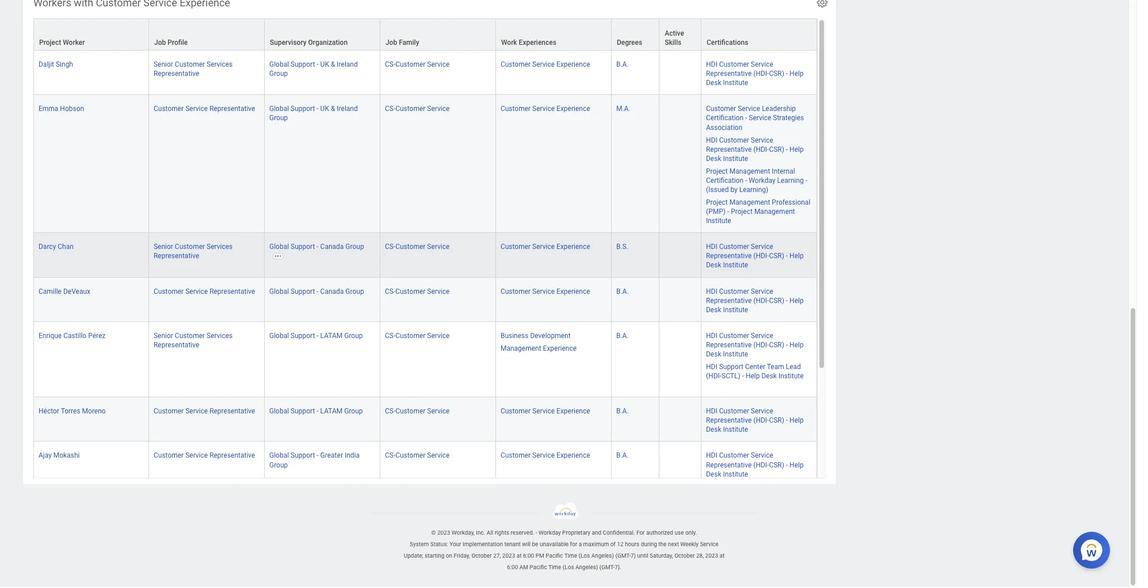 Task type: locate. For each thing, give the bounding box(es) containing it.
7 cell from the top
[[660, 442, 702, 487]]

2 senior customer services representative link from the top
[[154, 241, 233, 260]]

6 cs-customer service link from the top
[[385, 405, 450, 416]]

- inside customer service leadership certification - service strategies association
[[746, 114, 748, 122]]

cs- for darcy chan
[[385, 243, 396, 251]]

pm
[[536, 553, 545, 560]]

work
[[501, 39, 517, 47]]

workday up unavailable in the bottom of the page
[[539, 530, 561, 537]]

senior for daljit singh
[[154, 61, 173, 69]]

b.a. for ajay mokashi
[[617, 452, 629, 460]]

1 vertical spatial workday
[[539, 530, 561, 537]]

items selected list
[[706, 103, 812, 226], [501, 330, 595, 353], [706, 330, 812, 391]]

1 vertical spatial time
[[549, 565, 562, 571]]

6 hdi from the top
[[706, 363, 718, 371]]

global for héctor torres moreno
[[269, 408, 289, 416]]

experience inside items selected list
[[543, 345, 577, 353]]

support for emma hobson
[[291, 105, 315, 113]]

certification up (issued
[[706, 177, 744, 185]]

october down weekly
[[675, 553, 695, 560]]

1 vertical spatial services
[[207, 243, 233, 251]]

0 vertical spatial global support - uk & ireland group link
[[269, 58, 358, 78]]

global support - canada group link for customer service representative
[[269, 285, 364, 296]]

2023 right © at left bottom
[[438, 530, 450, 537]]

2 global support - latam group link from the top
[[269, 405, 363, 416]]

(los down for
[[563, 565, 574, 571]]

- inside project management professional (pmp) - project management institute
[[728, 208, 730, 216]]

5 cell from the top
[[660, 322, 702, 398]]

organization
[[308, 39, 348, 47]]

job for job family
[[386, 39, 397, 47]]

b.a. link for camille deveaux
[[617, 285, 629, 296]]

(gmt- down 12
[[616, 553, 631, 560]]

2 vertical spatial senior customer services representative link
[[154, 330, 233, 349]]

8 hdi from the top
[[706, 452, 718, 460]]

1 senior from the top
[[154, 61, 173, 69]]

experience for camille deveaux
[[557, 288, 590, 296]]

active
[[665, 29, 685, 37]]

0 vertical spatial global support - canada group
[[269, 243, 364, 251]]

1 vertical spatial uk
[[320, 105, 329, 113]]

3 hdi customer service representative (hdi-csr) - help desk institute link from the top
[[706, 241, 804, 270]]

job
[[154, 39, 166, 47], [386, 39, 397, 47]]

5 global from the top
[[269, 332, 289, 340]]

1 customer service experience from the top
[[501, 61, 590, 69]]

group
[[269, 70, 288, 78], [269, 114, 288, 122], [346, 243, 364, 251], [346, 288, 364, 296], [344, 332, 363, 340], [344, 408, 363, 416], [269, 462, 288, 470]]

3 b.a. link from the top
[[617, 330, 629, 340]]

3 hdi customer service representative (hdi-csr) - help desk institute from the top
[[706, 243, 804, 270]]

workday inside © 2023 workday, inc. all rights reserved. - workday proprietary and confidential. for authorized use only. system status: your implementation tenant will be unavailable for a maximum of 12 hours during the next weekly service update; starting on friday, october 27, 2023 at 6:00 pm pacific time (los angeles) (gmt-7) until saturday, october 28, 2023 at 6:00 am pacific time (los angeles) (gmt-7).
[[539, 530, 561, 537]]

global support - uk & ireland group for services
[[269, 61, 358, 78]]

1 cs-customer service from the top
[[385, 61, 450, 69]]

0 horizontal spatial (gmt-
[[600, 565, 615, 571]]

workday
[[749, 177, 776, 185], [539, 530, 561, 537]]

2023
[[438, 530, 450, 537], [503, 553, 516, 560], [706, 553, 719, 560]]

proprietary
[[563, 530, 591, 537]]

active skills button
[[660, 19, 701, 50]]

5 customer service experience from the top
[[501, 408, 590, 416]]

camille deveaux link
[[39, 285, 90, 296]]

0 vertical spatial uk
[[320, 61, 329, 69]]

ireland
[[337, 61, 358, 69], [337, 105, 358, 113]]

support inside global support - greater india group
[[291, 452, 315, 460]]

4 cell from the top
[[660, 278, 702, 322]]

b.s.
[[617, 243, 629, 251]]

7 hdi from the top
[[706, 408, 718, 416]]

b.a. link for enrique castillo pérez
[[617, 330, 629, 340]]

global support - latam group for senior customer services representative
[[269, 332, 363, 340]]

1 october from the left
[[472, 553, 492, 560]]

management down business
[[501, 345, 542, 353]]

global for ajay mokashi
[[269, 452, 289, 460]]

row containing darcy chan
[[33, 233, 818, 278]]

6:00
[[523, 553, 534, 560], [507, 565, 518, 571]]

2 horizontal spatial 2023
[[706, 553, 719, 560]]

7 hdi customer service representative (hdi-csr) - help desk institute link from the top
[[706, 450, 804, 479]]

2023 right 28,
[[706, 553, 719, 560]]

2 certification from the top
[[706, 177, 744, 185]]

5 b.a. link from the top
[[617, 450, 629, 460]]

2 b.a. link from the top
[[617, 285, 629, 296]]

2 global from the top
[[269, 105, 289, 113]]

1 vertical spatial (los
[[563, 565, 574, 571]]

& for senior customer services representative
[[331, 61, 335, 69]]

canada for senior customer services representative
[[320, 243, 344, 251]]

only.
[[686, 530, 698, 537]]

workday inside 'project management internal certification - workday learning - (issued by learning)'
[[749, 177, 776, 185]]

pacific down pm
[[530, 565, 547, 571]]

unavailable
[[540, 542, 569, 548]]

october down implementation
[[472, 553, 492, 560]]

the
[[659, 542, 667, 548]]

1 senior customer services representative link from the top
[[154, 58, 233, 78]]

6:00 left pm
[[523, 553, 534, 560]]

project up daljit singh link at the left of the page
[[39, 39, 61, 47]]

7)
[[631, 553, 636, 560]]

3 customer service representative link from the top
[[154, 405, 255, 416]]

global support - latam group
[[269, 332, 363, 340], [269, 408, 363, 416]]

3 customer service experience link from the top
[[501, 241, 590, 251]]

2 vertical spatial services
[[207, 332, 233, 340]]

ireland for senior customer services representative
[[337, 61, 358, 69]]

6 cell from the top
[[660, 398, 702, 442]]

1 vertical spatial (gmt-
[[600, 565, 615, 571]]

customer service experience link
[[501, 58, 590, 69], [501, 103, 590, 113], [501, 241, 590, 251], [501, 285, 590, 296], [501, 405, 590, 416], [501, 450, 590, 460]]

0 vertical spatial 6:00
[[523, 553, 534, 560]]

1 vertical spatial &
[[331, 105, 335, 113]]

at right 28,
[[720, 553, 725, 560]]

1 cs-customer service link from the top
[[385, 58, 450, 69]]

7 cs-customer service link from the top
[[385, 450, 450, 460]]

worker
[[63, 39, 85, 47]]

6 csr) from the top
[[769, 417, 785, 425]]

management up learning)
[[730, 167, 771, 176]]

1 vertical spatial senior customer services representative
[[154, 243, 233, 260]]

1 uk from the top
[[320, 61, 329, 69]]

strategies
[[773, 114, 804, 122]]

2023 right 27,
[[503, 553, 516, 560]]

5 cs-customer service link from the top
[[385, 330, 450, 340]]

0 vertical spatial global support - latam group link
[[269, 330, 363, 340]]

1 vertical spatial pacific
[[530, 565, 547, 571]]

b.a. for héctor torres moreno
[[617, 408, 629, 416]]

2 b.a. from the top
[[617, 288, 629, 296]]

friday,
[[454, 553, 470, 560]]

update;
[[404, 553, 424, 560]]

0 vertical spatial &
[[331, 61, 335, 69]]

1 services from the top
[[207, 61, 233, 69]]

1 vertical spatial global support - uk & ireland group
[[269, 105, 358, 122]]

hdi customer service representative (hdi-csr) - help desk institute for héctor torres moreno
[[706, 408, 804, 434]]

project inside 'project management internal certification - workday learning - (issued by learning)'
[[706, 167, 728, 176]]

4 cs- from the top
[[385, 288, 396, 296]]

2 cs-customer service from the top
[[385, 105, 450, 113]]

2 ireland from the top
[[337, 105, 358, 113]]

uk for customer service representative
[[320, 105, 329, 113]]

representative
[[154, 70, 199, 78], [706, 70, 752, 78], [210, 105, 255, 113], [706, 145, 752, 154], [154, 252, 199, 260], [706, 252, 752, 260], [210, 288, 255, 296], [706, 297, 752, 305], [154, 341, 199, 349], [706, 341, 752, 349], [210, 408, 255, 416], [706, 417, 752, 425], [210, 452, 255, 460], [706, 462, 752, 470]]

support inside 'hdi support center team lead (hdi-sctl) - help desk institute'
[[720, 363, 744, 371]]

customer service leadership certification - service strategies association link
[[706, 103, 804, 132]]

2 vertical spatial senior customer services representative
[[154, 332, 233, 349]]

5 row from the top
[[33, 278, 818, 322]]

1 horizontal spatial workday
[[749, 177, 776, 185]]

hdi customer service representative (hdi-csr) - help desk institute for darcy chan
[[706, 243, 804, 270]]

6 hdi customer service representative (hdi-csr) - help desk institute from the top
[[706, 408, 804, 434]]

0 vertical spatial canada
[[320, 243, 344, 251]]

2 cell from the top
[[660, 95, 702, 233]]

items selected list containing business development
[[501, 330, 595, 353]]

management experience
[[501, 345, 577, 353]]

7 cs- from the top
[[385, 452, 396, 460]]

8 row from the top
[[33, 442, 818, 487]]

customer
[[175, 61, 205, 69], [396, 61, 426, 69], [501, 61, 531, 69], [720, 61, 750, 69], [154, 105, 184, 113], [396, 105, 426, 113], [501, 105, 531, 113], [706, 105, 737, 113], [720, 136, 750, 144], [175, 243, 205, 251], [396, 243, 426, 251], [501, 243, 531, 251], [720, 243, 750, 251], [154, 288, 184, 296], [396, 288, 426, 296], [501, 288, 531, 296], [720, 288, 750, 296], [175, 332, 205, 340], [396, 332, 426, 340], [720, 332, 750, 340], [154, 408, 184, 416], [396, 408, 426, 416], [501, 408, 531, 416], [720, 408, 750, 416], [154, 452, 184, 460], [396, 452, 426, 460], [501, 452, 531, 460], [720, 452, 750, 460]]

6:00 left am
[[507, 565, 518, 571]]

4 csr) from the top
[[769, 297, 785, 305]]

1 vertical spatial global support - canada group
[[269, 288, 364, 296]]

3 cell from the top
[[660, 233, 702, 278]]

0 horizontal spatial job
[[154, 39, 166, 47]]

2 global support - latam group from the top
[[269, 408, 363, 416]]

certification inside 'project management internal certification - workday learning - (issued by learning)'
[[706, 177, 744, 185]]

enrique castillo pérez link
[[39, 330, 106, 340]]

4 global from the top
[[269, 288, 289, 296]]

hdi customer service representative (hdi-csr) - help desk institute for ajay mokashi
[[706, 452, 804, 479]]

4 row from the top
[[33, 233, 818, 278]]

of
[[611, 542, 616, 548]]

0 vertical spatial senior customer services representative
[[154, 61, 233, 78]]

0 vertical spatial ireland
[[337, 61, 358, 69]]

job family
[[386, 39, 419, 47]]

institute for 3rd "hdi customer service representative (hdi-csr) - help desk institute" link from the bottom of the workers with customer service experience element
[[723, 351, 749, 359]]

customer service experience for daljit singh
[[501, 61, 590, 69]]

time down for
[[565, 553, 578, 560]]

2 october from the left
[[675, 553, 695, 560]]

3 csr) from the top
[[769, 252, 785, 260]]

m.a.
[[617, 105, 631, 113]]

global support - uk & ireland group link for services
[[269, 58, 358, 78]]

csr)
[[769, 70, 785, 78], [769, 145, 785, 154], [769, 252, 785, 260], [769, 297, 785, 305], [769, 341, 785, 349], [769, 417, 785, 425], [769, 462, 785, 470]]

5 cs- from the top
[[385, 332, 396, 340]]

experience for héctor torres moreno
[[557, 408, 590, 416]]

footer containing © 2023 workday, inc. all rights reserved. - workday proprietary and confidential. for authorized use only. system status: your implementation tenant will be unavailable for a maximum of 12 hours during the next weekly service update; starting on friday, october 27, 2023 at 6:00 pm pacific time (los angeles) (gmt-7) until saturday, october 28, 2023 at 6:00 am pacific time (los angeles) (gmt-7).
[[0, 503, 1129, 574]]

cs-customer service for daljit singh
[[385, 61, 450, 69]]

2 senior from the top
[[154, 243, 173, 251]]

workday up learning)
[[749, 177, 776, 185]]

1 vertical spatial certification
[[706, 177, 744, 185]]

certification inside customer service leadership certification - service strategies association
[[706, 114, 744, 122]]

pacific down unavailable in the bottom of the page
[[546, 553, 563, 560]]

1 cs- from the top
[[385, 61, 396, 69]]

b.a. link for ajay mokashi
[[617, 450, 629, 460]]

2 job from the left
[[386, 39, 397, 47]]

hdi customer service representative (hdi-csr) - help desk institute for camille deveaux
[[706, 288, 804, 314]]

5 b.a. from the top
[[617, 452, 629, 460]]

on
[[446, 553, 453, 560]]

canada
[[320, 243, 344, 251], [320, 288, 344, 296]]

cs-customer service for darcy chan
[[385, 243, 450, 251]]

0 vertical spatial senior customer services representative link
[[154, 58, 233, 78]]

1 vertical spatial global support - canada group link
[[269, 285, 364, 296]]

enrique
[[39, 332, 62, 340]]

angeles) down maximum
[[592, 553, 614, 560]]

3 cs-customer service link from the top
[[385, 241, 450, 251]]

for
[[637, 530, 645, 537]]

india
[[345, 452, 360, 460]]

cell for camille deveaux
[[660, 278, 702, 322]]

(issued
[[706, 186, 729, 194]]

global support - latam group for customer service representative
[[269, 408, 363, 416]]

global
[[269, 61, 289, 69], [269, 105, 289, 113], [269, 243, 289, 251], [269, 288, 289, 296], [269, 332, 289, 340], [269, 408, 289, 416], [269, 452, 289, 460]]

(los down a
[[579, 553, 590, 560]]

hours
[[625, 542, 640, 548]]

3 hdi from the top
[[706, 243, 718, 251]]

a
[[579, 542, 582, 548]]

darcy chan
[[39, 243, 74, 251]]

2 global support - canada group link from the top
[[269, 285, 364, 296]]

senior for enrique castillo pérez
[[154, 332, 173, 340]]

global support - uk & ireland group
[[269, 61, 358, 78], [269, 105, 358, 122]]

cs- for ajay mokashi
[[385, 452, 396, 460]]

2 global support - uk & ireland group link from the top
[[269, 103, 358, 122]]

1 vertical spatial senior customer services representative link
[[154, 241, 233, 260]]

customer service representative for global support - latam group
[[154, 408, 255, 416]]

1 horizontal spatial at
[[720, 553, 725, 560]]

customer service experience link for darcy chan
[[501, 241, 590, 251]]

1 vertical spatial latam
[[320, 408, 343, 416]]

1 vertical spatial canada
[[320, 288, 344, 296]]

job family button
[[381, 19, 496, 50]]

1 cell from the top
[[660, 51, 702, 95]]

customer service experience for ajay mokashi
[[501, 452, 590, 460]]

confidential.
[[603, 530, 635, 537]]

row
[[33, 18, 818, 51], [33, 51, 818, 95], [33, 95, 818, 233], [33, 233, 818, 278], [33, 278, 818, 322], [33, 322, 818, 398], [33, 398, 818, 442], [33, 442, 818, 487]]

0 horizontal spatial at
[[517, 553, 522, 560]]

3 customer service representative from the top
[[154, 408, 255, 416]]

1 global support - uk & ireland group from the top
[[269, 61, 358, 78]]

professional
[[772, 199, 811, 207]]

3 cs- from the top
[[385, 243, 396, 251]]

2 vertical spatial senior
[[154, 332, 173, 340]]

global for emma hobson
[[269, 105, 289, 113]]

senior customer services representative link for global support - canada group
[[154, 241, 233, 260]]

time down unavailable in the bottom of the page
[[549, 565, 562, 571]]

(gmt- down of
[[600, 565, 615, 571]]

2 & from the top
[[331, 105, 335, 113]]

2 global support - uk & ireland group from the top
[[269, 105, 358, 122]]

support for ajay mokashi
[[291, 452, 315, 460]]

1 global support - canada group from the top
[[269, 243, 364, 251]]

1 hdi customer service representative (hdi-csr) - help desk institute from the top
[[706, 61, 804, 87]]

daljit
[[39, 61, 54, 69]]

1 horizontal spatial october
[[675, 553, 695, 560]]

csr) for ajay mokashi
[[769, 462, 785, 470]]

certification up "association"
[[706, 114, 744, 122]]

1 vertical spatial ireland
[[337, 105, 358, 113]]

cs-customer service
[[385, 61, 450, 69], [385, 105, 450, 113], [385, 243, 450, 251], [385, 288, 450, 296], [385, 332, 450, 340], [385, 408, 450, 416], [385, 452, 450, 460]]

project up (issued
[[706, 167, 728, 176]]

0 vertical spatial certification
[[706, 114, 744, 122]]

0 vertical spatial global support - latam group
[[269, 332, 363, 340]]

items selected list for m.a.
[[706, 103, 812, 226]]

institute for héctor torres moreno's "hdi customer service representative (hdi-csr) - help desk institute" link
[[723, 426, 749, 434]]

global support - greater india group link
[[269, 450, 360, 470]]

4 hdi customer service representative (hdi-csr) - help desk institute link from the top
[[706, 285, 804, 314]]

6 customer service experience from the top
[[501, 452, 590, 460]]

development
[[531, 332, 571, 340]]

0 horizontal spatial 2023
[[438, 530, 450, 537]]

support for daljit singh
[[291, 61, 315, 69]]

4 customer service representative from the top
[[154, 452, 255, 460]]

0 vertical spatial global support - canada group link
[[269, 241, 364, 251]]

7 row from the top
[[33, 398, 818, 442]]

items selected list containing customer service leadership certification - service strategies association
[[706, 103, 812, 226]]

1 vertical spatial senior
[[154, 243, 173, 251]]

global support - uk & ireland group link for representative
[[269, 103, 358, 122]]

6 cs-customer service from the top
[[385, 408, 450, 416]]

enrique castillo pérez
[[39, 332, 106, 340]]

1 horizontal spatial (los
[[579, 553, 590, 560]]

4 customer service representative link from the top
[[154, 450, 255, 460]]

project up (pmp)
[[706, 199, 728, 207]]

1 latam from the top
[[320, 332, 343, 340]]

cell for héctor torres moreno
[[660, 398, 702, 442]]

(gmt-
[[616, 553, 631, 560], [600, 565, 615, 571]]

2 global support - canada group from the top
[[269, 288, 364, 296]]

1 b.a. from the top
[[617, 61, 629, 69]]

2 customer service representative link from the top
[[154, 285, 255, 296]]

experience for daljit singh
[[557, 61, 590, 69]]

job inside popup button
[[154, 39, 166, 47]]

- inside global support - greater india group
[[317, 452, 319, 460]]

cs- for camille deveaux
[[385, 288, 396, 296]]

cs-customer service link for enrique castillo pérez
[[385, 330, 450, 340]]

0 horizontal spatial time
[[549, 565, 562, 571]]

job left profile
[[154, 39, 166, 47]]

3 services from the top
[[207, 332, 233, 340]]

project
[[39, 39, 61, 47], [706, 167, 728, 176], [706, 199, 728, 207], [731, 208, 753, 216]]

&
[[331, 61, 335, 69], [331, 105, 335, 113]]

1 horizontal spatial 2023
[[503, 553, 516, 560]]

experience for emma hobson
[[557, 105, 590, 113]]

hdi
[[706, 61, 718, 69], [706, 136, 718, 144], [706, 243, 718, 251], [706, 288, 718, 296], [706, 332, 718, 340], [706, 363, 718, 371], [706, 408, 718, 416], [706, 452, 718, 460]]

job left family
[[386, 39, 397, 47]]

1 global from the top
[[269, 61, 289, 69]]

ajay
[[39, 452, 52, 460]]

hobson
[[60, 105, 84, 113]]

2 canada from the top
[[320, 288, 344, 296]]

0 vertical spatial senior
[[154, 61, 173, 69]]

1 horizontal spatial (gmt-
[[616, 553, 631, 560]]

customer service representative for global support - greater india group
[[154, 452, 255, 460]]

0 vertical spatial latam
[[320, 332, 343, 340]]

management down learning)
[[730, 199, 771, 207]]

starting
[[425, 553, 445, 560]]

3 row from the top
[[33, 95, 818, 233]]

cs-customer service link
[[385, 58, 450, 69], [385, 103, 450, 113], [385, 241, 450, 251], [385, 285, 450, 296], [385, 330, 450, 340], [385, 405, 450, 416], [385, 450, 450, 460]]

2 services from the top
[[207, 243, 233, 251]]

2 hdi customer service representative (hdi-csr) - help desk institute link from the top
[[706, 134, 804, 163]]

cell
[[660, 51, 702, 95], [660, 95, 702, 233], [660, 233, 702, 278], [660, 278, 702, 322], [660, 322, 702, 398], [660, 398, 702, 442], [660, 442, 702, 487]]

1 job from the left
[[154, 39, 166, 47]]

3 senior customer services representative from the top
[[154, 332, 233, 349]]

items selected list containing hdi customer service representative (hdi-csr) - help desk institute
[[706, 330, 812, 391]]

cs- for enrique castillo pérez
[[385, 332, 396, 340]]

0 horizontal spatial october
[[472, 553, 492, 560]]

at up am
[[517, 553, 522, 560]]

28,
[[697, 553, 704, 560]]

global inside global support - greater india group
[[269, 452, 289, 460]]

job inside popup button
[[386, 39, 397, 47]]

0 vertical spatial workday
[[749, 177, 776, 185]]

project inside popup button
[[39, 39, 61, 47]]

learning)
[[740, 186, 769, 194]]

configure workers with customer service experience image
[[816, 0, 829, 9]]

footer
[[0, 503, 1129, 574]]

customer service experience link for camille deveaux
[[501, 285, 590, 296]]

october
[[472, 553, 492, 560], [675, 553, 695, 560]]

management
[[730, 167, 771, 176], [730, 199, 771, 207], [755, 208, 795, 216], [501, 345, 542, 353]]

5 csr) from the top
[[769, 341, 785, 349]]

cs-customer service link for emma hobson
[[385, 103, 450, 113]]

0 vertical spatial global support - uk & ireland group
[[269, 61, 358, 78]]

1 vertical spatial global support - latam group
[[269, 408, 363, 416]]

7 global from the top
[[269, 452, 289, 460]]

hdi customer service representative (hdi-csr) - help desk institute link for darcy chan
[[706, 241, 804, 270]]

0 vertical spatial (los
[[579, 553, 590, 560]]

certification for project
[[706, 177, 744, 185]]

services for global support - uk & ireland group
[[207, 61, 233, 69]]

2 uk from the top
[[320, 105, 329, 113]]

cs-customer service for ajay mokashi
[[385, 452, 450, 460]]

b.a.
[[617, 61, 629, 69], [617, 288, 629, 296], [617, 332, 629, 340], [617, 408, 629, 416], [617, 452, 629, 460]]

degrees button
[[612, 19, 659, 50]]

4 b.a. from the top
[[617, 408, 629, 416]]

job for job profile
[[154, 39, 166, 47]]

6 hdi customer service representative (hdi-csr) - help desk institute link from the top
[[706, 405, 804, 434]]

6 cs- from the top
[[385, 408, 396, 416]]

latam
[[320, 332, 343, 340], [320, 408, 343, 416]]

1 horizontal spatial time
[[565, 553, 578, 560]]

customer service experience
[[501, 61, 590, 69], [501, 105, 590, 113], [501, 243, 590, 251], [501, 288, 590, 296], [501, 408, 590, 416], [501, 452, 590, 460]]

0 horizontal spatial workday
[[539, 530, 561, 537]]

4 cs-customer service from the top
[[385, 288, 450, 296]]

cs-customer service for camille deveaux
[[385, 288, 450, 296]]

1 canada from the top
[[320, 243, 344, 251]]

support for héctor torres moreno
[[291, 408, 315, 416]]

1 vertical spatial global support - uk & ireland group link
[[269, 103, 358, 122]]

supervisory organization button
[[265, 19, 380, 50]]

customer service representative link for global support - greater india group
[[154, 450, 255, 460]]

customer service experience for emma hobson
[[501, 105, 590, 113]]

1 horizontal spatial 6:00
[[523, 553, 534, 560]]

angeles) down a
[[576, 565, 598, 571]]

support for darcy chan
[[291, 243, 315, 251]]

0 vertical spatial services
[[207, 61, 233, 69]]

cell for emma hobson
[[660, 95, 702, 233]]

1 b.a. link from the top
[[617, 58, 629, 69]]

1 horizontal spatial job
[[386, 39, 397, 47]]

1 vertical spatial 6:00
[[507, 565, 518, 571]]

cell for enrique castillo pérez
[[660, 322, 702, 398]]

3 senior customer services representative link from the top
[[154, 330, 233, 349]]

cs-customer service link for héctor torres moreno
[[385, 405, 450, 416]]

darcy
[[39, 243, 56, 251]]

1 vertical spatial global support - latam group link
[[269, 405, 363, 416]]

2 customer service representative from the top
[[154, 288, 255, 296]]



Task type: vqa. For each thing, say whether or not it's contained in the screenshot.
second Click to view/edit grid preferences image from the top
no



Task type: describe. For each thing, give the bounding box(es) containing it.
project management internal certification - workday learning - (issued by learning)
[[706, 167, 808, 194]]

work experiences button
[[496, 19, 611, 50]]

association
[[706, 124, 743, 132]]

global support - canada group for customer service representative
[[269, 288, 364, 296]]

cs- for héctor torres moreno
[[385, 408, 396, 416]]

héctor torres moreno link
[[39, 405, 106, 416]]

project worker button
[[34, 19, 149, 50]]

business
[[501, 332, 529, 340]]

institute inside project management professional (pmp) - project management institute
[[706, 217, 732, 225]]

institute for "hdi customer service representative (hdi-csr) - help desk institute" link associated with darcy chan
[[723, 262, 749, 270]]

senior customer services representative for global support - canada group
[[154, 243, 233, 260]]

customer service leadership certification - service strategies association
[[706, 105, 804, 132]]

héctor torres moreno
[[39, 408, 106, 416]]

1 vertical spatial angeles)
[[576, 565, 598, 571]]

uk for senior customer services representative
[[320, 61, 329, 69]]

ajay mokashi
[[39, 452, 80, 460]]

1 hdi from the top
[[706, 61, 718, 69]]

am
[[520, 565, 529, 571]]

latam for senior customer services representative
[[320, 332, 343, 340]]

center
[[746, 363, 766, 371]]

csr) for daljit singh
[[769, 70, 785, 78]]

torres
[[61, 408, 80, 416]]

camille deveaux
[[39, 288, 90, 296]]

customer service experience link for ajay mokashi
[[501, 450, 590, 460]]

b.a. for enrique castillo pérez
[[617, 332, 629, 340]]

your
[[450, 542, 461, 548]]

inc.
[[476, 530, 486, 537]]

maximum
[[584, 542, 609, 548]]

authorized
[[647, 530, 674, 537]]

items selected list for b.a.
[[706, 330, 812, 391]]

saturday,
[[650, 553, 674, 560]]

group inside global support - greater india group
[[269, 462, 288, 470]]

hdi inside 'hdi support center team lead (hdi-sctl) - help desk institute'
[[706, 363, 718, 371]]

services for global support - canada group
[[207, 243, 233, 251]]

will
[[522, 542, 531, 548]]

5 hdi customer service representative (hdi-csr) - help desk institute from the top
[[706, 332, 804, 359]]

experience for ajay mokashi
[[557, 452, 590, 460]]

implementation
[[463, 542, 503, 548]]

work experiences
[[501, 39, 557, 47]]

leadership
[[762, 105, 796, 113]]

0 horizontal spatial (los
[[563, 565, 574, 571]]

support for camille deveaux
[[291, 288, 315, 296]]

management down professional
[[755, 208, 795, 216]]

by
[[731, 186, 738, 194]]

b.a. link for héctor torres moreno
[[617, 405, 629, 416]]

hdi customer service representative (hdi-csr) - help desk institute link for camille deveaux
[[706, 285, 804, 314]]

row containing emma hobson
[[33, 95, 818, 233]]

m.a. link
[[617, 103, 631, 113]]

desk inside 'hdi support center team lead (hdi-sctl) - help desk institute'
[[762, 373, 777, 381]]

1 at from the left
[[517, 553, 522, 560]]

business development
[[501, 332, 571, 340]]

and
[[592, 530, 602, 537]]

customer service representative link for global support - latam group
[[154, 405, 255, 416]]

csr) for darcy chan
[[769, 252, 785, 260]]

cell for darcy chan
[[660, 233, 702, 278]]

cs-customer service link for ajay mokashi
[[385, 450, 450, 460]]

0 vertical spatial pacific
[[546, 553, 563, 560]]

customer service experience for darcy chan
[[501, 243, 590, 251]]

5 hdi from the top
[[706, 332, 718, 340]]

2 hdi customer service representative (hdi-csr) - help desk institute from the top
[[706, 136, 804, 163]]

project management professional (pmp) - project management institute link
[[706, 196, 811, 225]]

customer service experience link for emma hobson
[[501, 103, 590, 113]]

deveaux
[[63, 288, 90, 296]]

2 csr) from the top
[[769, 145, 785, 154]]

cs-customer service for emma hobson
[[385, 105, 450, 113]]

- inside © 2023 workday, inc. all rights reserved. - workday proprietary and confidential. for authorized use only. system status: your implementation tenant will be unavailable for a maximum of 12 hours during the next weekly service update; starting on friday, october 27, 2023 at 6:00 pm pacific time (los angeles) (gmt-7) until saturday, october 28, 2023 at 6:00 am pacific time (los angeles) (gmt-7).
[[536, 530, 538, 537]]

sctl)
[[722, 373, 741, 381]]

job profile
[[154, 39, 188, 47]]

workday,
[[452, 530, 475, 537]]

daljit singh
[[39, 61, 73, 69]]

row containing héctor torres moreno
[[33, 398, 818, 442]]

cs-customer service link for daljit singh
[[385, 58, 450, 69]]

supervisory organization
[[270, 39, 348, 47]]

degrees
[[617, 39, 643, 47]]

cs-customer service link for darcy chan
[[385, 241, 450, 251]]

5 hdi customer service representative (hdi-csr) - help desk institute link from the top
[[706, 330, 804, 359]]

rights
[[495, 530, 510, 537]]

- inside 'hdi support center team lead (hdi-sctl) - help desk institute'
[[743, 373, 744, 381]]

global for enrique castillo pérez
[[269, 332, 289, 340]]

hdi customer service representative (hdi-csr) - help desk institute for daljit singh
[[706, 61, 804, 87]]

cs-customer service for héctor torres moreno
[[385, 408, 450, 416]]

customer inside customer service leadership certification - service strategies association
[[706, 105, 737, 113]]

ajay mokashi link
[[39, 450, 80, 460]]

(hdi- inside 'hdi support center team lead (hdi-sctl) - help desk institute'
[[706, 373, 722, 381]]

management inside 'project management internal certification - workday learning - (issued by learning)'
[[730, 167, 771, 176]]

2 hdi from the top
[[706, 136, 718, 144]]

hdi customer service representative (hdi-csr) - help desk institute link for daljit singh
[[706, 58, 804, 87]]

until
[[638, 553, 649, 560]]

0 vertical spatial time
[[565, 553, 578, 560]]

reserved.
[[511, 530, 535, 537]]

row containing camille deveaux
[[33, 278, 818, 322]]

cs-customer service link for camille deveaux
[[385, 285, 450, 296]]

workers with customer service experience element
[[23, 0, 837, 588]]

skills
[[665, 39, 682, 47]]

darcy chan link
[[39, 241, 74, 251]]

0 horizontal spatial 6:00
[[507, 565, 518, 571]]

global support - canada group for senior customer services representative
[[269, 243, 364, 251]]

©
[[432, 530, 436, 537]]

cs- for emma hobson
[[385, 105, 396, 113]]

chan
[[58, 243, 74, 251]]

latam for customer service representative
[[320, 408, 343, 416]]

row containing daljit singh
[[33, 51, 818, 95]]

weekly
[[681, 542, 699, 548]]

b.s. link
[[617, 241, 629, 251]]

project for project worker
[[39, 39, 61, 47]]

hdi customer service representative (hdi-csr) - help desk institute link for ajay mokashi
[[706, 450, 804, 479]]

csr) for héctor torres moreno
[[769, 417, 785, 425]]

csr) for camille deveaux
[[769, 297, 785, 305]]

greater
[[320, 452, 343, 460]]

4 hdi from the top
[[706, 288, 718, 296]]

global support - greater india group
[[269, 452, 360, 470]]

global support - latam group link for senior customer services representative
[[269, 330, 363, 340]]

during
[[641, 542, 657, 548]]

status:
[[431, 542, 448, 548]]

cell for daljit singh
[[660, 51, 702, 95]]

project for project management professional (pmp) - project management institute
[[706, 199, 728, 207]]

moreno
[[82, 408, 106, 416]]

customer service experience link for daljit singh
[[501, 58, 590, 69]]

project for project management internal certification - workday learning - (issued by learning)
[[706, 167, 728, 176]]

services for global support - latam group
[[207, 332, 233, 340]]

emma hobson
[[39, 105, 84, 113]]

0 vertical spatial (gmt-
[[616, 553, 631, 560]]

profile
[[168, 39, 188, 47]]

2 at from the left
[[720, 553, 725, 560]]

senior customer services representative link for global support - uk & ireland group
[[154, 58, 233, 78]]

help inside 'hdi support center team lead (hdi-sctl) - help desk institute'
[[746, 373, 760, 381]]

row containing ajay mokashi
[[33, 442, 818, 487]]

pérez
[[88, 332, 106, 340]]

lead
[[786, 363, 801, 371]]

7).
[[615, 565, 622, 571]]

0 vertical spatial angeles)
[[592, 553, 614, 560]]

certifications
[[707, 39, 749, 47]]

global support - canada group link for senior customer services representative
[[269, 241, 364, 251]]

cs- for daljit singh
[[385, 61, 396, 69]]

hdi support center team lead (hdi-sctl) - help desk institute link
[[706, 361, 804, 381]]

customer service representative link for global support - uk & ireland group
[[154, 103, 255, 113]]

camille
[[39, 288, 62, 296]]

senior for darcy chan
[[154, 243, 173, 251]]

(pmp)
[[706, 208, 726, 216]]

hdi customer service representative (hdi-csr) - help desk institute link for héctor torres moreno
[[706, 405, 804, 434]]

hdi support center team lead (hdi-sctl) - help desk institute
[[706, 363, 804, 381]]

global support - uk & ireland group for representative
[[269, 105, 358, 122]]

castillo
[[63, 332, 86, 340]]

support for enrique castillo pérez
[[291, 332, 315, 340]]

supervisory
[[270, 39, 307, 47]]

senior customer services representative for global support - latam group
[[154, 332, 233, 349]]

system
[[410, 542, 429, 548]]

cs-customer service for enrique castillo pérez
[[385, 332, 450, 340]]

institute for "hdi customer service representative (hdi-csr) - help desk institute" link related to daljit singh
[[723, 79, 749, 87]]

b.a. for daljit singh
[[617, 61, 629, 69]]

b.a. for camille deveaux
[[617, 288, 629, 296]]

senior customer services representative link for global support - latam group
[[154, 330, 233, 349]]

customer service experience link for héctor torres moreno
[[501, 405, 590, 416]]

global for camille deveaux
[[269, 288, 289, 296]]

active skills
[[665, 29, 685, 47]]

experience for darcy chan
[[557, 243, 590, 251]]

learning
[[778, 177, 804, 185]]

row containing enrique castillo pérez
[[33, 322, 818, 398]]

institute inside 'hdi support center team lead (hdi-sctl) - help desk institute'
[[779, 373, 804, 381]]

daljit singh link
[[39, 58, 73, 69]]

customer service representative for global support - uk & ireland group
[[154, 105, 255, 113]]

customer service representative link for global support - canada group
[[154, 285, 255, 296]]

12
[[617, 542, 624, 548]]

cell for ajay mokashi
[[660, 442, 702, 487]]

27,
[[494, 553, 501, 560]]

project down by
[[731, 208, 753, 216]]

singh
[[56, 61, 73, 69]]

service inside © 2023 workday, inc. all rights reserved. - workday proprietary and confidential. for authorized use only. system status: your implementation tenant will be unavailable for a maximum of 12 hours during the next weekly service update; starting on friday, october 27, 2023 at 6:00 pm pacific time (los angeles) (gmt-7) until saturday, october 28, 2023 at 6:00 am pacific time (los angeles) (gmt-7).
[[700, 542, 719, 548]]

emma
[[39, 105, 58, 113]]

row containing active skills
[[33, 18, 818, 51]]

& for customer service representative
[[331, 105, 335, 113]]

institute for 6th "hdi customer service representative (hdi-csr) - help desk institute" link from the bottom of the workers with customer service experience element
[[723, 155, 749, 163]]

management experience link
[[501, 342, 577, 353]]

institute for "hdi customer service representative (hdi-csr) - help desk institute" link corresponding to camille deveaux
[[723, 306, 749, 314]]

project management professional (pmp) - project management institute
[[706, 199, 811, 225]]

customer service experience for camille deveaux
[[501, 288, 590, 296]]

tenant
[[505, 542, 521, 548]]

experiences
[[519, 39, 557, 47]]

global for daljit singh
[[269, 61, 289, 69]]



